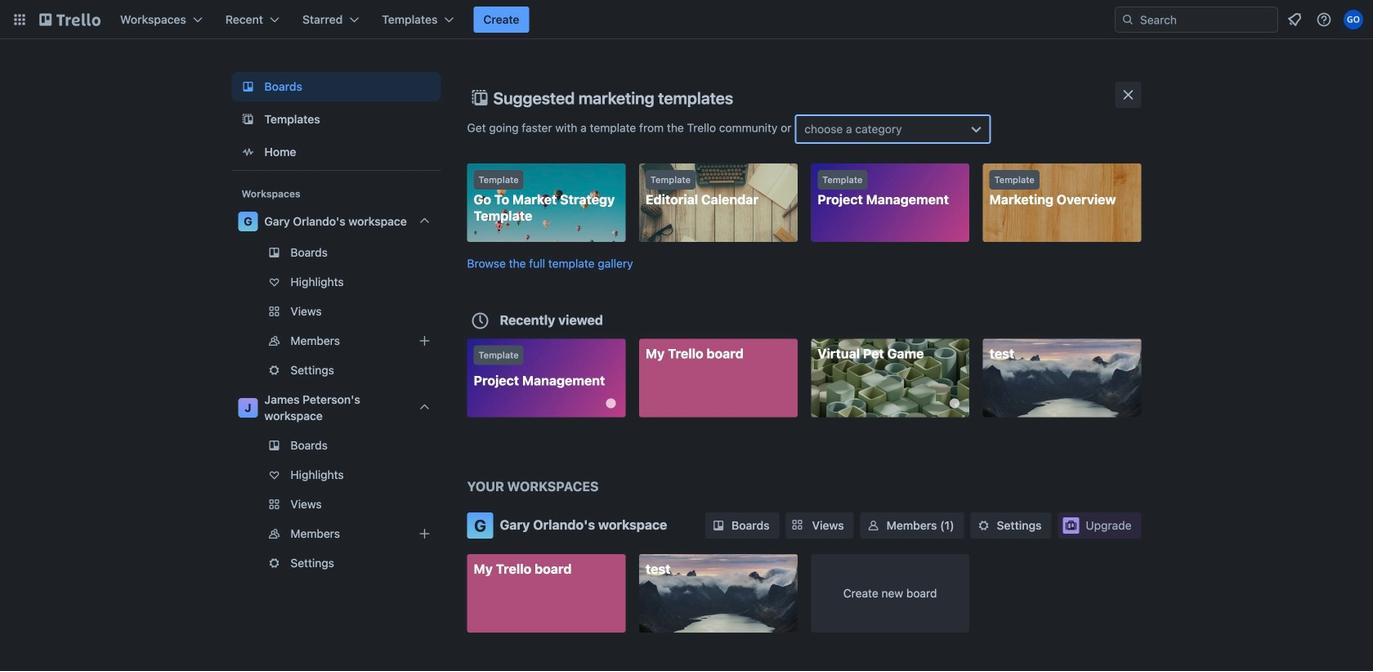 Task type: describe. For each thing, give the bounding box(es) containing it.
there is new activity on this board. image
[[606, 398, 616, 408]]

0 notifications image
[[1285, 10, 1304, 29]]

primary element
[[0, 0, 1373, 39]]

add image
[[415, 331, 434, 351]]

open information menu image
[[1316, 11, 1332, 28]]

gary orlando (garyorlando) image
[[1344, 10, 1363, 29]]

1 sm image from the left
[[865, 517, 882, 534]]

template board image
[[238, 110, 258, 129]]

there is new activity on this board. image
[[950, 398, 960, 408]]

home image
[[238, 142, 258, 162]]

back to home image
[[39, 7, 101, 33]]

sm image
[[710, 517, 727, 534]]



Task type: locate. For each thing, give the bounding box(es) containing it.
add image
[[415, 524, 434, 544]]

0 horizontal spatial sm image
[[865, 517, 882, 534]]

sm image
[[865, 517, 882, 534], [976, 517, 992, 534]]

search image
[[1121, 13, 1134, 26]]

Search field
[[1134, 7, 1277, 32]]

2 sm image from the left
[[976, 517, 992, 534]]

1 horizontal spatial sm image
[[976, 517, 992, 534]]

board image
[[238, 77, 258, 96]]



Task type: vqa. For each thing, say whether or not it's contained in the screenshot.
home ICON
yes



